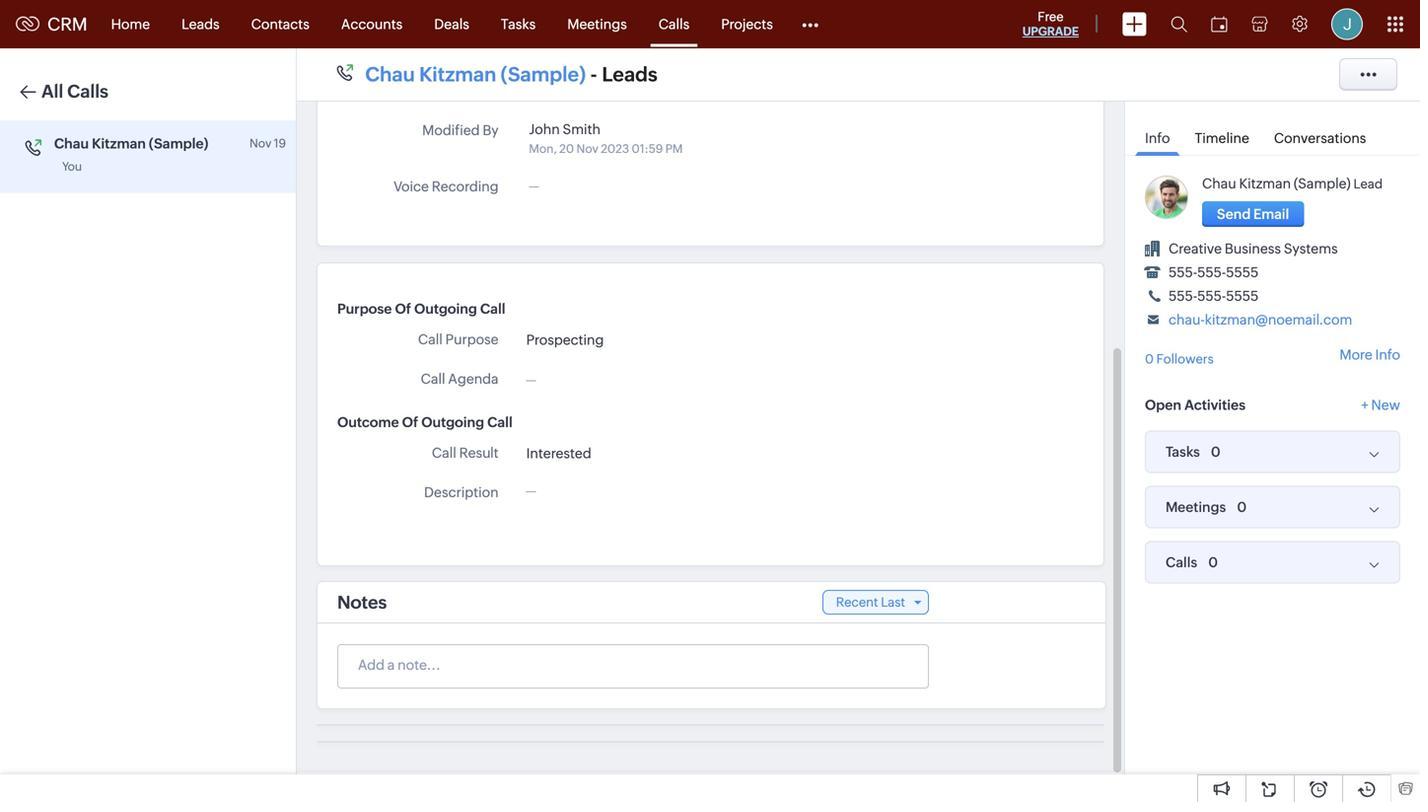 Task type: locate. For each thing, give the bounding box(es) containing it.
(sample)
[[501, 63, 586, 86], [149, 136, 209, 151], [1295, 176, 1352, 191]]

(sample) left the -
[[501, 63, 586, 86]]

0 for tasks
[[1212, 444, 1221, 460]]

1 vertical spatial leads
[[602, 63, 658, 86]]

chau-kitzman@noemail.com link
[[1169, 312, 1353, 328]]

modified by
[[422, 122, 499, 138]]

lead
[[1354, 177, 1384, 191]]

kitzman@noemail.com
[[1206, 312, 1353, 328]]

mon,
[[529, 86, 557, 99], [529, 142, 557, 155]]

0 vertical spatial info
[[1146, 130, 1171, 146]]

chau
[[366, 63, 415, 86], [54, 136, 89, 151], [1203, 176, 1237, 191]]

kitzman
[[419, 63, 497, 86], [92, 136, 146, 151], [1240, 176, 1292, 191]]

2 pm from the top
[[666, 142, 683, 155]]

open activities
[[1146, 397, 1246, 413]]

call agenda
[[421, 371, 499, 387]]

mon, inside john smith mon, 20 nov 2023 01:59 pm
[[529, 142, 557, 155]]

2 horizontal spatial kitzman
[[1240, 176, 1292, 191]]

outcome
[[337, 414, 399, 430]]

1 vertical spatial of
[[402, 414, 419, 430]]

0 horizontal spatial meetings
[[568, 16, 627, 32]]

0 horizontal spatial purpose
[[337, 301, 392, 317]]

tasks down open activities
[[1166, 444, 1201, 460]]

0 horizontal spatial chau kitzman (sample) link
[[366, 62, 586, 87]]

-
[[591, 63, 598, 86]]

leads link
[[166, 0, 235, 48]]

5555 down business
[[1227, 264, 1259, 280]]

chau kitzman (sample) - leads
[[366, 63, 658, 86]]

call
[[480, 301, 506, 317], [418, 332, 443, 347], [421, 371, 446, 387], [488, 414, 513, 430], [432, 445, 457, 461]]

chau down "accounts"
[[366, 63, 415, 86]]

0 vertical spatial mon,
[[529, 86, 557, 99]]

kitzman for chau kitzman (sample) lead
[[1240, 176, 1292, 191]]

1 vertical spatial mon,
[[529, 142, 557, 155]]

tasks up "chau kitzman (sample) - leads"
[[501, 16, 536, 32]]

0 vertical spatial leads
[[182, 16, 220, 32]]

chau kitzman (sample)
[[54, 136, 209, 151]]

chau kitzman (sample) link for chau kitzman (sample) lead
[[1203, 176, 1352, 191]]

0 horizontal spatial (sample)
[[149, 136, 209, 151]]

chau kitzman (sample) link for leads
[[366, 62, 586, 87]]

prospecting
[[527, 332, 604, 348]]

0 vertical spatial kitzman
[[419, 63, 497, 86]]

2023 left 01:59 at the top left of the page
[[601, 142, 630, 155]]

chau kitzman (sample) link down conversations
[[1203, 176, 1352, 191]]

john smith mon, 20 nov 2023 01:59 pm
[[529, 121, 683, 155]]

projects link
[[706, 0, 789, 48]]

0 vertical spatial pm
[[666, 86, 683, 99]]

call for call purpose
[[418, 332, 443, 347]]

1 horizontal spatial tasks
[[1166, 444, 1201, 460]]

new
[[1372, 397, 1401, 413]]

0 vertical spatial (sample)
[[501, 63, 586, 86]]

0 vertical spatial meetings
[[568, 16, 627, 32]]

1 horizontal spatial chau
[[366, 63, 415, 86]]

crm
[[47, 14, 87, 34]]

you
[[62, 160, 82, 173]]

2 vertical spatial kitzman
[[1240, 176, 1292, 191]]

1 horizontal spatial info
[[1376, 347, 1401, 362]]

2 horizontal spatial (sample)
[[1295, 176, 1352, 191]]

call down purpose of outgoing call
[[418, 332, 443, 347]]

upgrade
[[1023, 25, 1080, 38]]

555-555-5555 up the chau-
[[1169, 288, 1259, 304]]

(sample) for chau kitzman (sample) - leads
[[501, 63, 586, 86]]

recording
[[432, 179, 499, 194]]

chau kitzman (sample) lead
[[1203, 176, 1384, 191]]

1 vertical spatial 555-555-5555
[[1169, 288, 1259, 304]]

by
[[483, 122, 499, 138]]

meetings
[[568, 16, 627, 32], [1166, 499, 1227, 515]]

1 horizontal spatial leads
[[602, 63, 658, 86]]

tasks
[[501, 16, 536, 32], [1166, 444, 1201, 460]]

purpose
[[337, 301, 392, 317], [446, 332, 499, 347]]

all calls
[[41, 81, 108, 102]]

2 2023 from the top
[[601, 142, 630, 155]]

home link
[[95, 0, 166, 48]]

2 vertical spatial chau
[[1203, 176, 1237, 191]]

20
[[560, 86, 574, 99], [560, 142, 574, 155]]

kitzman for chau kitzman (sample)
[[92, 136, 146, 151]]

0 vertical spatial 2023
[[601, 86, 630, 99]]

info
[[1146, 130, 1171, 146], [1376, 347, 1401, 362]]

pm
[[666, 86, 683, 99], [666, 142, 683, 155]]

all
[[41, 81, 63, 102]]

kitzman down all calls
[[92, 136, 146, 151]]

1 horizontal spatial chau kitzman (sample) link
[[1203, 176, 1352, 191]]

voice recording
[[394, 179, 499, 194]]

1 pm from the top
[[666, 86, 683, 99]]

outgoing up call result
[[422, 414, 485, 430]]

2 20 from the top
[[560, 142, 574, 155]]

0 vertical spatial chau kitzman (sample) link
[[366, 62, 586, 87]]

chau kitzman (sample) link
[[366, 62, 586, 87], [1203, 176, 1352, 191]]

2 vertical spatial (sample)
[[1295, 176, 1352, 191]]

555-555-5555 down creative
[[1169, 264, 1259, 280]]

2 vertical spatial calls
[[1166, 555, 1198, 570]]

1 vertical spatial info
[[1376, 347, 1401, 362]]

1 vertical spatial tasks
[[1166, 444, 1201, 460]]

pm right 01:48
[[666, 86, 683, 99]]

creative
[[1169, 241, 1223, 257]]

call left "agenda"
[[421, 371, 446, 387]]

1 vertical spatial kitzman
[[92, 136, 146, 151]]

1 horizontal spatial (sample)
[[501, 63, 586, 86]]

(sample) for chau kitzman (sample) lead
[[1295, 176, 1352, 191]]

0 horizontal spatial calls
[[67, 81, 108, 102]]

chau for chau kitzman (sample)
[[54, 136, 89, 151]]

555-
[[1169, 264, 1198, 280], [1198, 264, 1227, 280], [1169, 288, 1198, 304], [1198, 288, 1227, 304]]

search element
[[1159, 0, 1200, 48]]

0
[[1146, 352, 1154, 367], [1212, 444, 1221, 460], [1238, 499, 1248, 515], [1209, 555, 1219, 570]]

2 horizontal spatial chau
[[1203, 176, 1237, 191]]

outgoing up call purpose
[[414, 301, 477, 317]]

0 vertical spatial 5555
[[1227, 264, 1259, 280]]

followers
[[1157, 352, 1215, 367]]

meetings link
[[552, 0, 643, 48]]

call left result
[[432, 445, 457, 461]]

result
[[460, 445, 499, 461]]

2023 right the -
[[601, 86, 630, 99]]

1 vertical spatial 5555
[[1227, 288, 1259, 304]]

timeline
[[1195, 130, 1250, 146]]

5555
[[1227, 264, 1259, 280], [1227, 288, 1259, 304]]

nov left 19
[[250, 137, 272, 150]]

1 vertical spatial (sample)
[[149, 136, 209, 151]]

1 vertical spatial chau kitzman (sample) link
[[1203, 176, 1352, 191]]

leads right the -
[[602, 63, 658, 86]]

0 horizontal spatial info
[[1146, 130, 1171, 146]]

crm link
[[16, 14, 87, 34]]

555-555-5555
[[1169, 264, 1259, 280], [1169, 288, 1259, 304]]

0 vertical spatial of
[[395, 301, 411, 317]]

20 left the -
[[560, 86, 574, 99]]

kitzman down deals link
[[419, 63, 497, 86]]

2 555-555-5555 from the top
[[1169, 288, 1259, 304]]

0 vertical spatial 555-555-5555
[[1169, 264, 1259, 280]]

1 vertical spatial calls
[[67, 81, 108, 102]]

1 vertical spatial pm
[[666, 142, 683, 155]]

1 20 from the top
[[560, 86, 574, 99]]

voice
[[394, 179, 429, 194]]

0 for meetings
[[1238, 499, 1248, 515]]

1 vertical spatial outgoing
[[422, 414, 485, 430]]

calls
[[659, 16, 690, 32], [67, 81, 108, 102], [1166, 555, 1198, 570]]

leads
[[182, 16, 220, 32], [602, 63, 658, 86]]

more
[[1340, 347, 1373, 362]]

(sample) down conversations
[[1295, 176, 1352, 191]]

+ new
[[1362, 397, 1401, 413]]

None button
[[1203, 201, 1305, 227]]

0 horizontal spatial chau
[[54, 136, 89, 151]]

recent
[[837, 595, 879, 610]]

20 down smith
[[560, 142, 574, 155]]

nov
[[577, 86, 599, 99], [250, 137, 272, 150], [577, 142, 599, 155]]

accounts link
[[325, 0, 419, 48]]

mon, up john
[[529, 86, 557, 99]]

0 horizontal spatial kitzman
[[92, 136, 146, 151]]

profile image
[[1332, 8, 1364, 40]]

1 horizontal spatial calls
[[659, 16, 690, 32]]

outgoing
[[414, 301, 477, 317], [422, 414, 485, 430]]

2 mon, from the top
[[529, 142, 557, 155]]

+
[[1362, 397, 1369, 413]]

1 5555 from the top
[[1227, 264, 1259, 280]]

info left timeline
[[1146, 130, 1171, 146]]

pm right 01:59 at the top left of the page
[[666, 142, 683, 155]]

1 horizontal spatial kitzman
[[419, 63, 497, 86]]

chau down timeline
[[1203, 176, 1237, 191]]

0 for calls
[[1209, 555, 1219, 570]]

creative business systems
[[1169, 241, 1339, 257]]

chau for chau kitzman (sample) - leads
[[366, 63, 415, 86]]

1 vertical spatial 20
[[560, 142, 574, 155]]

0 vertical spatial chau
[[366, 63, 415, 86]]

calls link
[[643, 0, 706, 48]]

smith
[[563, 121, 601, 137]]

0 vertical spatial 20
[[560, 86, 574, 99]]

2023 inside john smith mon, 20 nov 2023 01:59 pm
[[601, 142, 630, 155]]

5555 up chau-kitzman@noemail.com
[[1227, 288, 1259, 304]]

info right more
[[1376, 347, 1401, 362]]

deals
[[434, 16, 470, 32]]

19
[[274, 137, 286, 150]]

kitzman down timeline
[[1240, 176, 1292, 191]]

leads right home
[[182, 16, 220, 32]]

2023
[[601, 86, 630, 99], [601, 142, 630, 155]]

0 followers
[[1146, 352, 1215, 367]]

1 555-555-5555 from the top
[[1169, 264, 1259, 280]]

chau up you
[[54, 136, 89, 151]]

deals link
[[419, 0, 485, 48]]

free upgrade
[[1023, 9, 1080, 38]]

chau-
[[1169, 312, 1206, 328]]

0 vertical spatial tasks
[[501, 16, 536, 32]]

0 vertical spatial outgoing
[[414, 301, 477, 317]]

pm inside john smith mon, 20 nov 2023 01:59 pm
[[666, 142, 683, 155]]

mon, down john
[[529, 142, 557, 155]]

(sample) left nov 19
[[149, 136, 209, 151]]

of
[[395, 301, 411, 317], [402, 414, 419, 430]]

chau kitzman (sample) link down deals link
[[366, 62, 586, 87]]

0 vertical spatial calls
[[659, 16, 690, 32]]

free
[[1038, 9, 1064, 24]]

1 vertical spatial 2023
[[601, 142, 630, 155]]

1 horizontal spatial meetings
[[1166, 499, 1227, 515]]

nov down smith
[[577, 142, 599, 155]]

1 vertical spatial chau
[[54, 136, 89, 151]]

1 vertical spatial purpose
[[446, 332, 499, 347]]



Task type: describe. For each thing, give the bounding box(es) containing it.
timeline link
[[1186, 116, 1260, 155]]

outgoing for purpose
[[414, 301, 477, 317]]

calls inside the calls link
[[659, 16, 690, 32]]

call for call agenda
[[421, 371, 446, 387]]

more info
[[1340, 347, 1401, 362]]

more info link
[[1340, 347, 1401, 362]]

of for purpose
[[395, 301, 411, 317]]

description
[[424, 485, 499, 500]]

create menu image
[[1123, 12, 1148, 36]]

activities
[[1185, 397, 1246, 413]]

outcome of outgoing call
[[337, 414, 513, 430]]

call up call purpose
[[480, 301, 506, 317]]

outgoing for result
[[422, 414, 485, 430]]

1 horizontal spatial purpose
[[446, 332, 499, 347]]

(sample) for chau kitzman (sample)
[[149, 136, 209, 151]]

of for outcome
[[402, 414, 419, 430]]

call purpose
[[418, 332, 499, 347]]

conversations link
[[1265, 116, 1377, 155]]

20 inside john smith mon, 20 nov 2023 01:59 pm
[[560, 142, 574, 155]]

open
[[1146, 397, 1182, 413]]

conversations
[[1275, 130, 1367, 146]]

mon, 20 nov 2023 01:48 pm
[[529, 86, 683, 99]]

0 vertical spatial purpose
[[337, 301, 392, 317]]

accounts
[[341, 16, 403, 32]]

2 5555 from the top
[[1227, 288, 1259, 304]]

1 mon, from the top
[[529, 86, 557, 99]]

agenda
[[448, 371, 499, 387]]

info link
[[1136, 116, 1181, 156]]

contacts link
[[235, 0, 325, 48]]

purpose of outgoing call
[[337, 301, 506, 317]]

01:48
[[632, 86, 664, 99]]

last
[[881, 595, 906, 610]]

modified
[[422, 122, 480, 138]]

nov up smith
[[577, 86, 599, 99]]

calendar image
[[1212, 16, 1229, 32]]

0 horizontal spatial tasks
[[501, 16, 536, 32]]

nov inside john smith mon, 20 nov 2023 01:59 pm
[[577, 142, 599, 155]]

tasks link
[[485, 0, 552, 48]]

2 horizontal spatial calls
[[1166, 555, 1198, 570]]

1 vertical spatial meetings
[[1166, 499, 1227, 515]]

Other Modules field
[[789, 8, 832, 40]]

meetings inside meetings link
[[568, 16, 627, 32]]

chau-kitzman@noemail.com
[[1169, 312, 1353, 328]]

contacts
[[251, 16, 310, 32]]

Add a note... field
[[338, 655, 928, 675]]

0 horizontal spatial leads
[[182, 16, 220, 32]]

notes
[[337, 592, 387, 613]]

profile element
[[1320, 0, 1376, 48]]

nov 19
[[250, 137, 286, 150]]

1 2023 from the top
[[601, 86, 630, 99]]

create menu element
[[1111, 0, 1159, 48]]

projects
[[722, 16, 774, 32]]

home
[[111, 16, 150, 32]]

call for call result
[[432, 445, 457, 461]]

systems
[[1285, 241, 1339, 257]]

chau for chau kitzman (sample) lead
[[1203, 176, 1237, 191]]

john
[[529, 121, 560, 137]]

business
[[1225, 241, 1282, 257]]

call up result
[[488, 414, 513, 430]]

interested
[[527, 446, 592, 461]]

call result
[[432, 445, 499, 461]]

kitzman for chau kitzman (sample) - leads
[[419, 63, 497, 86]]

search image
[[1171, 16, 1188, 33]]

recent last
[[837, 595, 906, 610]]

01:59
[[632, 142, 663, 155]]



Task type: vqa. For each thing, say whether or not it's contained in the screenshot.
'logo'
no



